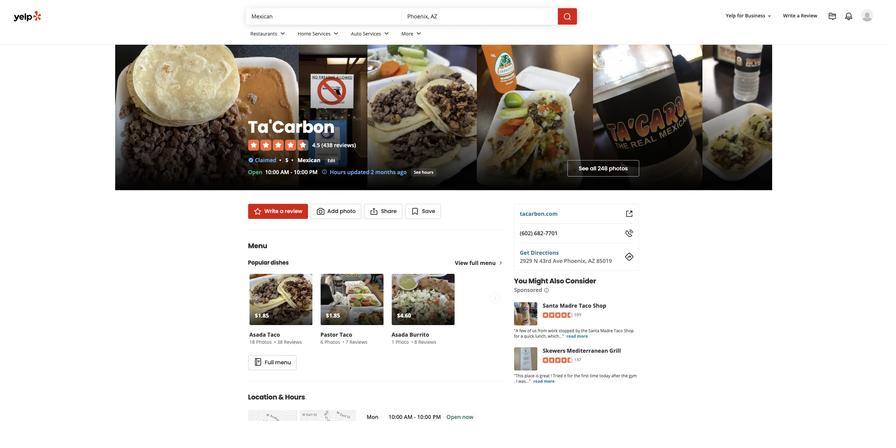 Task type: locate. For each thing, give the bounding box(es) containing it.
open left "now"
[[447, 414, 461, 421]]

2 horizontal spatial a
[[797, 12, 800, 19]]

0 vertical spatial menu
[[480, 260, 496, 267]]

4.5 star rating image up the $
[[248, 140, 308, 151]]

0 vertical spatial shop
[[593, 302, 607, 310]]

skewers mediterranean grill image
[[514, 348, 538, 371]]

menu right full
[[275, 359, 291, 367]]

1 reviews from the left
[[284, 339, 302, 346]]

pm left 16 info v2 icon
[[309, 169, 318, 176]]

10:00
[[265, 169, 279, 176], [294, 169, 308, 176], [389, 414, 403, 421], [417, 414, 431, 421]]

home
[[298, 30, 311, 37]]

24 chevron down v2 image inside restaurants link
[[279, 30, 287, 38]]

hours down edit button
[[330, 169, 346, 176]]

write a review link
[[781, 10, 820, 22]]

1 horizontal spatial read more
[[567, 334, 588, 340]]

0 vertical spatial 4.5 star rating image
[[248, 140, 308, 151]]

see all 248 photos
[[579, 165, 628, 173]]

might
[[529, 277, 549, 286]]

a for review
[[797, 12, 800, 19]]

0 horizontal spatial a
[[280, 208, 284, 215]]

for inside "this place is great ! tried it for the first time today after the gym . i was…"
[[568, 373, 573, 379]]

0 horizontal spatial none field
[[252, 13, 397, 20]]

24 chevron down v2 image right 'restaurants'
[[279, 30, 287, 38]]

write left review
[[783, 12, 796, 19]]

read right was…"
[[534, 379, 543, 385]]

santa
[[543, 302, 559, 310], [589, 328, 600, 334]]

auto
[[351, 30, 362, 37]]

1 services from the left
[[313, 30, 331, 37]]

1 horizontal spatial shop
[[624, 328, 634, 334]]

1 vertical spatial read
[[534, 379, 543, 385]]

projects image
[[829, 12, 837, 21]]

0 horizontal spatial write
[[265, 208, 279, 215]]

0 horizontal spatial read more
[[534, 379, 555, 385]]

read more link for skewers
[[534, 379, 555, 385]]

all
[[590, 165, 597, 173]]

pm inside location & hours element
[[433, 414, 441, 421]]

madre
[[560, 302, 578, 310], [601, 328, 613, 334]]

0 vertical spatial read more link
[[567, 334, 588, 340]]

1 horizontal spatial read more link
[[567, 334, 588, 340]]

2 24 chevron down v2 image from the left
[[415, 30, 423, 38]]

0 horizontal spatial 24 chevron down v2 image
[[279, 30, 287, 38]]

0 vertical spatial for
[[737, 12, 744, 19]]

0 horizontal spatial shop
[[593, 302, 607, 310]]

24 chevron down v2 image inside "home services" link
[[332, 30, 340, 38]]

madre up grill
[[601, 328, 613, 334]]

after
[[612, 373, 621, 379]]

photos down 'pastor'
[[325, 339, 340, 346]]

work
[[549, 328, 558, 334]]

&
[[278, 393, 284, 403]]

photos for pastor
[[325, 339, 340, 346]]

none field find
[[252, 13, 397, 20]]

0 vertical spatial open
[[248, 169, 262, 176]]

137
[[575, 357, 582, 363]]

santa down 16 info v2 image
[[543, 302, 559, 310]]

1 horizontal spatial madre
[[601, 328, 613, 334]]

map image
[[248, 411, 356, 422]]

for left quick
[[514, 334, 520, 340]]

view
[[455, 260, 468, 267]]

1 horizontal spatial reviews
[[350, 339, 368, 346]]

directions
[[531, 249, 559, 257]]

0 vertical spatial -
[[291, 169, 292, 176]]

0 horizontal spatial menu
[[275, 359, 291, 367]]

1 vertical spatial read more
[[534, 379, 555, 385]]

24 chevron down v2 image
[[279, 30, 287, 38], [383, 30, 391, 38]]

more for mediterranean
[[544, 379, 555, 385]]

menu left 14 chevron right outline icon
[[480, 260, 496, 267]]

a for review
[[280, 208, 284, 215]]

none field near
[[407, 13, 552, 20]]

0 horizontal spatial more
[[544, 379, 555, 385]]

1 horizontal spatial none field
[[407, 13, 552, 20]]

1 vertical spatial santa
[[589, 328, 600, 334]]

0 vertical spatial madre
[[560, 302, 578, 310]]

None field
[[252, 13, 397, 20], [407, 13, 552, 20]]

add
[[327, 208, 339, 215]]

2 horizontal spatial reviews
[[419, 339, 437, 346]]

24 external link v2 image
[[625, 210, 634, 218]]

4.5 star rating image for skewers
[[543, 358, 573, 363]]

photo of ta'carbon - phoenix, az, us. bean taco on left and two steak/cheese/peppers tacos.. and condiments from minibar! amazing image
[[477, 45, 594, 190]]

$1.85 for pastor
[[326, 312, 340, 320]]

0 horizontal spatial pm
[[309, 169, 318, 176]]

0 horizontal spatial photos
[[256, 339, 272, 346]]

taco up 7 on the left of page
[[340, 331, 352, 339]]

the
[[582, 328, 588, 334], [574, 373, 581, 379], [622, 373, 628, 379]]

1 asada from the left
[[249, 331, 266, 339]]

asada up 18
[[249, 331, 266, 339]]

pm left open now
[[433, 414, 441, 421]]

682-
[[534, 230, 546, 237]]

photos
[[256, 339, 272, 346], [325, 339, 340, 346]]

0 vertical spatial write
[[783, 12, 796, 19]]

reviews down burrito
[[419, 339, 437, 346]]

$1.85
[[255, 312, 269, 320], [326, 312, 340, 320]]

Find text field
[[252, 13, 397, 20]]

1 horizontal spatial a
[[521, 334, 523, 340]]

photos inside asada taco 18 photos
[[256, 339, 272, 346]]

1 $1.85 from the left
[[255, 312, 269, 320]]

2 vertical spatial for
[[568, 373, 573, 379]]

see inside see all 248 photos link
[[579, 165, 589, 173]]

1 vertical spatial for
[[514, 334, 520, 340]]

1 horizontal spatial 24 chevron down v2 image
[[415, 30, 423, 38]]

santa inside "a few of us from work stopped by the santa madre taco shop for a quick lunch, which…"
[[589, 328, 600, 334]]

24 chevron down v2 image for restaurants
[[279, 30, 287, 38]]

1 vertical spatial hours
[[285, 393, 305, 403]]

edit
[[328, 158, 335, 164]]

write right 24 star v2 icon
[[265, 208, 279, 215]]

2 horizontal spatial for
[[737, 12, 744, 19]]

photo
[[340, 208, 356, 215]]

read for santa
[[567, 334, 576, 340]]

1 horizontal spatial write
[[783, 12, 796, 19]]

hours
[[422, 169, 434, 175]]

7701
[[546, 230, 558, 237]]

few
[[520, 328, 527, 334]]

1 vertical spatial madre
[[601, 328, 613, 334]]

None search field
[[246, 8, 578, 25]]

photo of ta'carbon - phoenix, az, us. asada taco and tripa image
[[368, 45, 477, 190]]

0 horizontal spatial hours
[[285, 393, 305, 403]]

1 horizontal spatial more
[[577, 334, 588, 340]]

$1.85 up 'pastor'
[[326, 312, 340, 320]]

0 vertical spatial am
[[281, 169, 289, 176]]

1 vertical spatial 4.5 star rating image
[[543, 313, 573, 318]]

reviews right '38'
[[284, 339, 302, 346]]

2 horizontal spatial the
[[622, 373, 628, 379]]

write inside user actions element
[[783, 12, 796, 19]]

0 horizontal spatial for
[[514, 334, 520, 340]]

for right yelp
[[737, 12, 744, 19]]

0 horizontal spatial asada
[[249, 331, 266, 339]]

2 asada from the left
[[392, 331, 408, 339]]

1 vertical spatial more
[[544, 379, 555, 385]]

248
[[598, 165, 608, 173]]

madre up '599'
[[560, 302, 578, 310]]

0 vertical spatial hours
[[330, 169, 346, 176]]

24 chevron down v2 image inside auto services link
[[383, 30, 391, 38]]

2 24 chevron down v2 image from the left
[[383, 30, 391, 38]]

0 horizontal spatial santa
[[543, 302, 559, 310]]

view full menu link
[[455, 260, 503, 267]]

0 horizontal spatial the
[[574, 373, 581, 379]]

16 claim filled v2 image
[[248, 158, 254, 163]]

2 services from the left
[[363, 30, 381, 37]]

1 horizontal spatial pm
[[433, 414, 441, 421]]

3 reviews from the left
[[419, 339, 437, 346]]

services for home services
[[313, 30, 331, 37]]

38 reviews
[[277, 339, 302, 346]]

for
[[737, 12, 744, 19], [514, 334, 520, 340], [568, 373, 573, 379]]

2929
[[520, 258, 533, 265]]

hours right &
[[285, 393, 305, 403]]

open down the "16 claim filled v2" 'icon'
[[248, 169, 262, 176]]

asada up 'photo'
[[392, 331, 408, 339]]

0 vertical spatial read more
[[567, 334, 588, 340]]

write for write a review
[[265, 208, 279, 215]]

reviews for asada burrito
[[419, 339, 437, 346]]

see left all on the top right of the page
[[579, 165, 589, 173]]

see inside see hours link
[[414, 169, 421, 175]]

santa right by
[[589, 328, 600, 334]]

1 vertical spatial shop
[[624, 328, 634, 334]]

services right auto
[[363, 30, 381, 37]]

1 vertical spatial am
[[404, 414, 413, 421]]

16 info v2 image
[[544, 288, 549, 293]]

0 vertical spatial more
[[577, 334, 588, 340]]

4.5 (438 reviews)
[[312, 141, 356, 149]]

24 chevron down v2 image inside more link
[[415, 30, 423, 38]]

get directions 2929 n 43rd ave phoenix, az 85019
[[520, 249, 612, 265]]

1 horizontal spatial services
[[363, 30, 381, 37]]

1 horizontal spatial hours
[[330, 169, 346, 176]]

1 photos from the left
[[256, 339, 272, 346]]

24 chevron down v2 image
[[332, 30, 340, 38], [415, 30, 423, 38]]

$1.85 down previous icon
[[255, 312, 269, 320]]

photo of ta'carbon - phoenix, az, us. carne asada plate image
[[115, 45, 299, 190]]

2 vertical spatial a
[[521, 334, 523, 340]]

shop
[[593, 302, 607, 310], [624, 328, 634, 334]]

read more link for santa
[[567, 334, 588, 340]]

$4.60
[[397, 312, 411, 320]]

ta'carbon
[[248, 116, 335, 139]]

4.5 star rating image down skewers
[[543, 358, 573, 363]]

the for madre
[[582, 328, 588, 334]]

taco up '38'
[[267, 331, 280, 339]]

1 horizontal spatial the
[[582, 328, 588, 334]]

was…"
[[519, 379, 531, 385]]

1 24 chevron down v2 image from the left
[[332, 30, 340, 38]]

"a few of us from work stopped by the santa madre taco shop for a quick lunch, which…"
[[514, 328, 634, 340]]

2 photos from the left
[[325, 339, 340, 346]]

0 horizontal spatial read
[[534, 379, 543, 385]]

.
[[514, 379, 516, 385]]

24 chevron down v2 image right auto services
[[383, 30, 391, 38]]

0 horizontal spatial madre
[[560, 302, 578, 310]]

0 horizontal spatial $1.85
[[255, 312, 269, 320]]

1 vertical spatial write
[[265, 208, 279, 215]]

reviews
[[284, 339, 302, 346], [350, 339, 368, 346], [419, 339, 437, 346]]

services
[[313, 30, 331, 37], [363, 30, 381, 37]]

0 horizontal spatial services
[[313, 30, 331, 37]]

24 chevron down v2 image right more
[[415, 30, 423, 38]]

24 chevron down v2 image left auto
[[332, 30, 340, 38]]

open inside location & hours element
[[447, 414, 461, 421]]

menu
[[248, 241, 267, 251]]

yelp
[[726, 12, 736, 19]]

1 vertical spatial open
[[447, 414, 461, 421]]

info alert
[[322, 168, 407, 176]]

taco up '599'
[[579, 302, 592, 310]]

more
[[577, 334, 588, 340], [544, 379, 555, 385]]

1 vertical spatial a
[[280, 208, 284, 215]]

0 horizontal spatial see
[[414, 169, 421, 175]]

services right home
[[313, 30, 331, 37]]

1 horizontal spatial santa
[[589, 328, 600, 334]]

more link
[[396, 25, 429, 44]]

taco
[[579, 302, 592, 310], [614, 328, 623, 334], [267, 331, 280, 339], [340, 331, 352, 339]]

more up skewers mediterranean grill 'link'
[[577, 334, 588, 340]]

1 vertical spatial pm
[[433, 414, 441, 421]]

0 vertical spatial read
[[567, 334, 576, 340]]

1 horizontal spatial -
[[414, 414, 416, 421]]

24 chevron down v2 image for home services
[[332, 30, 340, 38]]

reviews right 7 on the left of page
[[350, 339, 368, 346]]

2 $1.85 from the left
[[326, 312, 340, 320]]

10:00 am - 10:00 pm
[[389, 414, 441, 421]]

sponsored
[[514, 287, 543, 294]]

open now
[[447, 414, 474, 421]]

1 horizontal spatial am
[[404, 414, 413, 421]]

photos inside pastor taco 6 photos
[[325, 339, 340, 346]]

hours inside info alert
[[330, 169, 346, 176]]

1 vertical spatial read more link
[[534, 379, 555, 385]]

2 none field from the left
[[407, 13, 552, 20]]

i
[[517, 379, 518, 385]]

get
[[520, 249, 530, 257]]

1 horizontal spatial $1.85
[[326, 312, 340, 320]]

location & hours element
[[237, 382, 514, 422]]

1 horizontal spatial for
[[568, 373, 573, 379]]

1 horizontal spatial 24 chevron down v2 image
[[383, 30, 391, 38]]

taco up grill
[[614, 328, 623, 334]]

0 horizontal spatial read more link
[[534, 379, 555, 385]]

asada for asada burrito
[[392, 331, 408, 339]]

0 vertical spatial pm
[[309, 169, 318, 176]]

1 vertical spatial menu
[[275, 359, 291, 367]]

asada inside asada taco 18 photos
[[249, 331, 266, 339]]

2 reviews from the left
[[350, 339, 368, 346]]

read more for santa
[[567, 334, 588, 340]]

1 horizontal spatial open
[[447, 414, 461, 421]]

1 horizontal spatial menu
[[480, 260, 496, 267]]

the left "first"
[[574, 373, 581, 379]]

asada inside asada burrito 1 photo
[[392, 331, 408, 339]]

burrito
[[410, 331, 429, 339]]

for right it
[[568, 373, 573, 379]]

1
[[392, 339, 394, 346]]

see hours link
[[411, 169, 437, 177]]

1 horizontal spatial read
[[567, 334, 576, 340]]

photo of ta'carbon - phoenix, az, us. image
[[594, 45, 703, 190], [703, 45, 812, 190]]

see left hours
[[414, 169, 421, 175]]

4.5 star rating image up 'work'
[[543, 313, 573, 318]]

photos
[[609, 165, 628, 173]]

pastor
[[321, 331, 338, 339]]

business
[[745, 12, 766, 19]]

time
[[590, 373, 599, 379]]

0 vertical spatial a
[[797, 12, 800, 19]]

write a review
[[783, 12, 818, 19]]

1 horizontal spatial asada
[[392, 331, 408, 339]]

read right which…" at the bottom of the page
[[567, 334, 576, 340]]

the inside "a few of us from work stopped by the santa madre taco shop for a quick lunch, which…"
[[582, 328, 588, 334]]

madre inside "a few of us from work stopped by the santa madre taco shop for a quick lunch, which…"
[[601, 328, 613, 334]]

the left gym
[[622, 373, 628, 379]]

24 chevron down v2 image for more
[[415, 30, 423, 38]]

write a review link
[[248, 204, 308, 219]]

1 vertical spatial -
[[414, 414, 416, 421]]

24 share v2 image
[[370, 208, 378, 216]]

1 horizontal spatial see
[[579, 165, 589, 173]]

1 horizontal spatial photos
[[325, 339, 340, 346]]

ave
[[553, 258, 563, 265]]

0 horizontal spatial 24 chevron down v2 image
[[332, 30, 340, 38]]

0 horizontal spatial open
[[248, 169, 262, 176]]

$1.85 for asada
[[255, 312, 269, 320]]

consider
[[566, 277, 597, 286]]

0 horizontal spatial am
[[281, 169, 289, 176]]

the right by
[[582, 328, 588, 334]]

1 none field from the left
[[252, 13, 397, 20]]

photos right 18
[[256, 339, 272, 346]]

open for open now
[[447, 414, 461, 421]]

mon
[[367, 414, 379, 421]]

read
[[567, 334, 576, 340], [534, 379, 543, 385]]

christina o. image
[[861, 9, 874, 22]]

tacarbon.com
[[520, 210, 558, 218]]

2 vertical spatial 4.5 star rating image
[[543, 358, 573, 363]]

0 horizontal spatial reviews
[[284, 339, 302, 346]]

1 24 chevron down v2 image from the left
[[279, 30, 287, 38]]

santa madre taco shop image
[[514, 303, 538, 326]]

38
[[277, 339, 283, 346]]

more right the is
[[544, 379, 555, 385]]

am
[[281, 169, 289, 176], [404, 414, 413, 421]]

4.5 star rating image
[[248, 140, 308, 151], [543, 313, 573, 318], [543, 358, 573, 363]]



Task type: vqa. For each thing, say whether or not it's contained in the screenshot.
the middle Offers
no



Task type: describe. For each thing, give the bounding box(es) containing it.
full menu
[[265, 359, 291, 367]]

ago
[[397, 169, 407, 176]]

previous image
[[252, 294, 260, 303]]

(602)
[[520, 230, 533, 237]]

18
[[249, 339, 255, 346]]

14 chevron right outline image
[[499, 261, 503, 266]]

reviews for pastor taco
[[350, 339, 368, 346]]

the for mediterranean
[[574, 373, 581, 379]]

from
[[538, 328, 548, 334]]

(602) 682-7701
[[520, 230, 558, 237]]

add photo link
[[311, 204, 362, 219]]

"a
[[514, 328, 519, 334]]

phoenix,
[[564, 258, 587, 265]]

read more for skewers
[[534, 379, 555, 385]]

also
[[550, 277, 565, 286]]

skewers mediterranean grill
[[543, 347, 621, 355]]

claimed
[[255, 156, 276, 164]]

now
[[462, 414, 474, 421]]

4.5
[[312, 141, 320, 149]]

great
[[540, 373, 550, 379]]

read for skewers
[[534, 379, 543, 385]]

share button
[[364, 204, 403, 219]]

"this place is great ! tried it for the first time today after the gym . i was…"
[[514, 373, 637, 385]]

open for open 10:00 am - 10:00 pm
[[248, 169, 262, 176]]

16 chevron down v2 image
[[767, 13, 773, 19]]

it
[[564, 373, 567, 379]]

for inside yelp for business button
[[737, 12, 744, 19]]

- inside location & hours element
[[414, 414, 416, 421]]

full
[[470, 260, 479, 267]]

santa madre taco shop link
[[543, 302, 607, 310]]

location & hours
[[248, 393, 305, 403]]

0 vertical spatial santa
[[543, 302, 559, 310]]

home services link
[[292, 25, 346, 44]]

24 phone v2 image
[[625, 229, 634, 238]]

grill
[[610, 347, 621, 355]]

review
[[285, 208, 303, 215]]

pastor taco image
[[321, 274, 384, 326]]

see for see hours
[[414, 169, 421, 175]]

8 reviews
[[415, 339, 437, 346]]

reviews for asada taco
[[284, 339, 302, 346]]

!
[[551, 373, 552, 379]]

"this
[[514, 373, 524, 379]]

menu element
[[237, 230, 514, 371]]

full
[[265, 359, 274, 367]]

24 star v2 image
[[254, 208, 262, 216]]

santa madre taco shop
[[543, 302, 607, 310]]

photos for asada
[[256, 339, 272, 346]]

a inside "a few of us from work stopped by the santa madre taco shop for a quick lunch, which…"
[[521, 334, 523, 340]]

85019
[[597, 258, 612, 265]]

restaurants link
[[245, 25, 292, 44]]

skewers
[[543, 347, 566, 355]]

shop inside "a few of us from work stopped by the santa madre taco shop for a quick lunch, which…"
[[624, 328, 634, 334]]

n
[[534, 258, 538, 265]]

dishes
[[271, 259, 289, 267]]

hours updated 2 months ago
[[330, 169, 407, 176]]

taco inside "a few of us from work stopped by the santa madre taco shop for a quick lunch, which…"
[[614, 328, 623, 334]]

months
[[376, 169, 396, 176]]

popular dishes
[[248, 259, 289, 267]]

8
[[415, 339, 417, 346]]

asada for asada taco
[[249, 331, 266, 339]]

updated
[[347, 169, 370, 176]]

us
[[533, 328, 537, 334]]

599
[[575, 312, 582, 318]]

skewers mediterranean grill link
[[543, 347, 621, 355]]

home services
[[298, 30, 331, 37]]

(438 reviews) link
[[322, 141, 356, 149]]

asada taco image
[[249, 274, 312, 326]]

(438
[[322, 141, 333, 149]]

24 camera v2 image
[[317, 208, 325, 216]]

restaurants
[[251, 30, 277, 37]]

add photo
[[327, 208, 356, 215]]

16 info v2 image
[[322, 169, 327, 175]]

24 menu v2 image
[[254, 359, 262, 367]]

photo of ta'carbon - phoenix, az, us. sign outdoor.  this must be a thing in phoenix image
[[299, 45, 368, 190]]

write for write a review
[[783, 12, 796, 19]]

services for auto services
[[363, 30, 381, 37]]

0 horizontal spatial -
[[291, 169, 292, 176]]

24 directions v2 image
[[625, 253, 634, 261]]

yelp for business button
[[724, 10, 775, 22]]

more for madre
[[577, 334, 588, 340]]

open 10:00 am - 10:00 pm
[[248, 169, 318, 176]]

yelp for business
[[726, 12, 766, 19]]

of
[[528, 328, 532, 334]]

user actions element
[[721, 9, 883, 51]]

6
[[321, 339, 323, 346]]

by
[[576, 328, 581, 334]]

reviews)
[[334, 141, 356, 149]]

taco inside pastor taco 6 photos
[[340, 331, 352, 339]]

is
[[536, 373, 539, 379]]

lunch,
[[536, 334, 547, 340]]

which…"
[[548, 334, 564, 340]]

next image
[[491, 294, 499, 303]]

gym
[[629, 373, 637, 379]]

for inside "a few of us from work stopped by the santa madre taco shop for a quick lunch, which…"
[[514, 334, 520, 340]]

asada burrito image
[[392, 274, 455, 326]]

mediterranean
[[567, 347, 608, 355]]

full menu link
[[248, 356, 297, 371]]

auto services link
[[346, 25, 396, 44]]

2 photo of ta'carbon - phoenix, az, us. image from the left
[[703, 45, 812, 190]]

business categories element
[[245, 25, 874, 44]]

24 save outline v2 image
[[411, 208, 419, 216]]

tried
[[553, 373, 563, 379]]

hours inside location & hours element
[[285, 393, 305, 403]]

taco inside asada taco 18 photos
[[267, 331, 280, 339]]

asada taco 18 photos
[[249, 331, 280, 346]]

see hours
[[414, 169, 434, 175]]

az
[[589, 258, 595, 265]]

save button
[[405, 204, 441, 219]]

notifications image
[[845, 12, 853, 21]]

first
[[582, 373, 589, 379]]

7 reviews
[[346, 339, 368, 346]]

tacarbon.com link
[[520, 210, 558, 218]]

1 photo of ta'carbon - phoenix, az, us. image from the left
[[594, 45, 703, 190]]

today
[[600, 373, 611, 379]]

you
[[514, 277, 528, 286]]

24 chevron down v2 image for auto services
[[383, 30, 391, 38]]

see for see all 248 photos
[[579, 165, 589, 173]]

4.5 star rating image for santa
[[543, 313, 573, 318]]

more
[[402, 30, 414, 37]]

am inside location & hours element
[[404, 414, 413, 421]]

search image
[[563, 13, 572, 21]]

popular
[[248, 259, 270, 267]]

Near text field
[[407, 13, 552, 20]]



